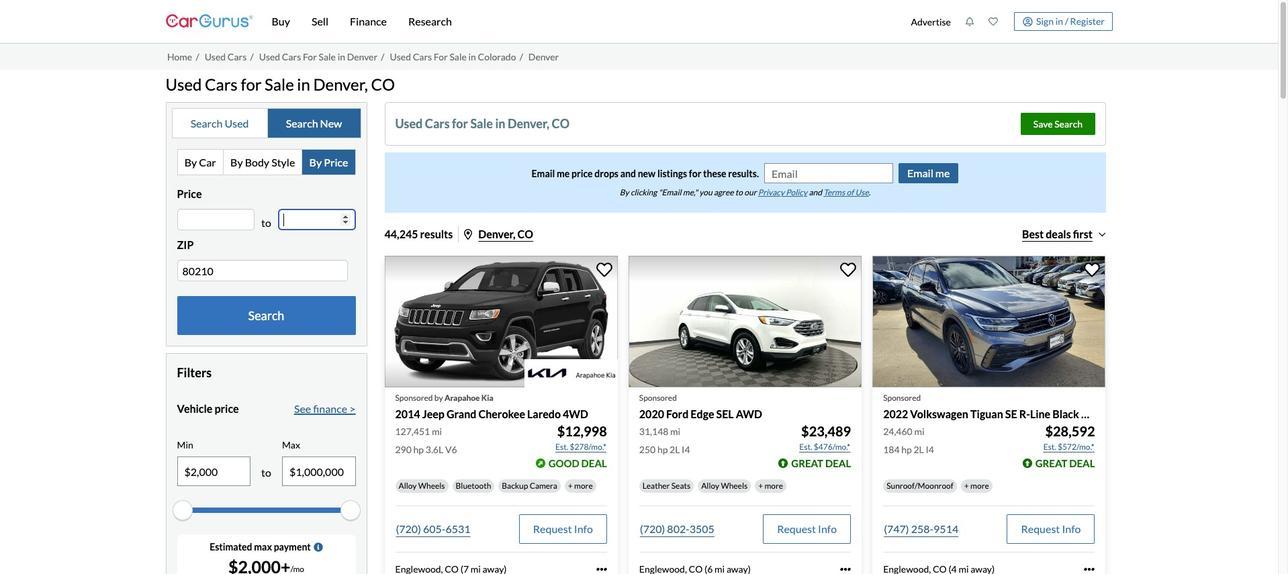 Task type: vqa. For each thing, say whether or not it's contained in the screenshot.
Civic in the 2017 Honda Civic Mileage: 95,441 · Leander, TX (27 mi away)
no



Task type: locate. For each thing, give the bounding box(es) containing it.
hp inside 127,451 mi 290 hp 3.6l v6
[[414, 444, 424, 456]]

1 horizontal spatial great
[[1036, 458, 1068, 470]]

deal down $278/mo.*
[[582, 458, 607, 470]]

0 horizontal spatial ellipsis h image
[[597, 564, 607, 575]]

2 horizontal spatial hp
[[902, 444, 912, 456]]

privacy
[[759, 188, 785, 198]]

2020
[[640, 408, 665, 420]]

v6
[[445, 444, 457, 456]]

sel
[[717, 408, 734, 420]]

0 vertical spatial denver,
[[313, 74, 368, 94]]

mi down ford on the right
[[671, 426, 681, 437]]

1 + from the left
[[568, 481, 573, 491]]

1 vertical spatial denver,
[[508, 116, 550, 131]]

1 vertical spatial and
[[809, 188, 822, 198]]

menu bar
[[253, 0, 904, 43]]

290
[[395, 444, 412, 456]]

sponsored inside sponsored 2020 ford edge sel awd
[[640, 393, 677, 403]]

request
[[533, 523, 572, 535], [778, 523, 816, 535], [1022, 523, 1061, 535]]

0 horizontal spatial denver
[[347, 51, 378, 62]]

0 horizontal spatial alloy
[[399, 481, 417, 491]]

/ right home
[[196, 51, 199, 62]]

used cars for sale in denver link
[[259, 51, 378, 62]]

2 info from the left
[[819, 523, 837, 535]]

vehicle
[[177, 403, 213, 416]]

$12,998 est. $278/mo.*
[[556, 423, 607, 452]]

1 horizontal spatial for
[[452, 116, 468, 131]]

0 horizontal spatial more
[[575, 481, 593, 491]]

2 for from the left
[[434, 51, 448, 62]]

request for $23,489
[[778, 523, 816, 535]]

sponsored up '2020'
[[640, 393, 677, 403]]

and right policy
[[809, 188, 822, 198]]

price
[[324, 156, 348, 169], [177, 188, 202, 200]]

1 great from the left
[[792, 458, 824, 470]]

1 horizontal spatial sponsored
[[640, 393, 677, 403]]

2 request info from the left
[[778, 523, 837, 535]]

in
[[1056, 15, 1064, 27], [338, 51, 345, 62], [469, 51, 476, 62], [297, 74, 310, 94], [496, 116, 506, 131]]

deal for $12,998
[[582, 458, 607, 470]]

mi inside "24,460 mi 184 hp 2l i4"
[[915, 426, 925, 437]]

(720) left 802-
[[640, 523, 665, 535]]

0 horizontal spatial and
[[621, 168, 636, 179]]

platinum gray metallic 2022 volkswagen tiguan se r-line black 4motion suv / crossover all-wheel drive 8-speed automatic image
[[873, 256, 1106, 388]]

see finance > link
[[294, 401, 356, 418]]

to left max "text box"
[[261, 466, 271, 479]]

2 horizontal spatial +
[[965, 481, 970, 491]]

hp inside 31,148 mi 250 hp 2l i4
[[658, 444, 668, 456]]

1 horizontal spatial ellipsis h image
[[1085, 564, 1096, 575]]

1 horizontal spatial deal
[[826, 458, 852, 470]]

wheels down 3.6l
[[418, 481, 445, 491]]

9514
[[934, 523, 959, 535]]

2 (720) from the left
[[640, 523, 665, 535]]

0 horizontal spatial +
[[568, 481, 573, 491]]

(720) left 605-
[[396, 523, 421, 535]]

for down sell popup button
[[303, 51, 317, 62]]

0 horizontal spatial i4
[[682, 444, 690, 456]]

1 horizontal spatial email
[[908, 167, 934, 180]]

2 horizontal spatial co
[[552, 116, 570, 131]]

1 horizontal spatial alloy wheels
[[702, 481, 748, 491]]

(720) 605-6531
[[396, 523, 471, 535]]

2 sponsored from the left
[[640, 393, 677, 403]]

ellipsis h image
[[597, 564, 607, 575], [1085, 564, 1096, 575]]

+
[[568, 481, 573, 491], [759, 481, 763, 491], [965, 481, 970, 491]]

1 horizontal spatial for
[[434, 51, 448, 62]]

2 horizontal spatial request info button
[[1008, 515, 1096, 544]]

0 horizontal spatial request info
[[533, 523, 593, 535]]

finance button
[[339, 0, 398, 43]]

cargurus logo homepage link image
[[166, 2, 253, 41]]

research
[[409, 15, 452, 28]]

1 horizontal spatial more
[[765, 481, 784, 491]]

0 vertical spatial for
[[241, 74, 262, 94]]

by left body
[[231, 156, 243, 169]]

results
[[420, 228, 453, 241]]

line
[[1031, 408, 1051, 420]]

1 horizontal spatial 2l
[[914, 444, 924, 456]]

0 horizontal spatial 2l
[[670, 444, 680, 456]]

3 request from the left
[[1022, 523, 1061, 535]]

saved cars image
[[989, 17, 999, 26]]

granite crystal metallic clearcoat 2014 jeep grand cherokee laredo 4wd suv / crossover four-wheel drive automatic image
[[385, 256, 618, 388]]

2l right "184"
[[914, 444, 924, 456]]

1 vertical spatial to
[[261, 217, 271, 229]]

1 mi from the left
[[432, 426, 442, 437]]

2 ellipsis h image from the left
[[1085, 564, 1096, 575]]

mi inside 127,451 mi 290 hp 3.6l v6
[[432, 426, 442, 437]]

184
[[884, 444, 900, 456]]

1 horizontal spatial mi
[[671, 426, 681, 437]]

2 2l from the left
[[914, 444, 924, 456]]

request for $12,998
[[533, 523, 572, 535]]

1 horizontal spatial alloy
[[702, 481, 720, 491]]

request info button for $12,998
[[519, 515, 607, 544]]

2 wheels from the left
[[721, 481, 748, 491]]

1 vertical spatial price
[[215, 403, 239, 416]]

/ left register
[[1066, 15, 1069, 27]]

by left the clicking
[[620, 188, 629, 198]]

1 request info button from the left
[[519, 515, 607, 544]]

1 alloy from the left
[[399, 481, 417, 491]]

0 vertical spatial used cars for sale in denver, co
[[166, 74, 395, 94]]

hp right '290' at the left
[[414, 444, 424, 456]]

and left new
[[621, 168, 636, 179]]

backup
[[502, 481, 528, 491]]

great deal for $28,592
[[1036, 458, 1096, 470]]

3 request info button from the left
[[1008, 515, 1096, 544]]

0 horizontal spatial great deal
[[792, 458, 852, 470]]

deal for $28,592
[[1070, 458, 1096, 470]]

Min text field
[[178, 458, 250, 486]]

3 + from the left
[[965, 481, 970, 491]]

hp for $28,592
[[902, 444, 912, 456]]

alloy right seats
[[702, 481, 720, 491]]

605-
[[423, 523, 446, 535]]

31,148
[[640, 426, 669, 437]]

min
[[177, 440, 193, 451]]

request info button for $28,592
[[1008, 515, 1096, 544]]

info
[[574, 523, 593, 535], [819, 523, 837, 535], [1063, 523, 1082, 535]]

edge
[[691, 408, 715, 420]]

0 horizontal spatial request info button
[[519, 515, 607, 544]]

1 request from the left
[[533, 523, 572, 535]]

great deal for $23,489
[[792, 458, 852, 470]]

cars
[[228, 51, 247, 62], [282, 51, 301, 62], [413, 51, 432, 62], [205, 74, 238, 94], [425, 116, 450, 131]]

alloy wheels
[[399, 481, 445, 491], [702, 481, 748, 491]]

1 vertical spatial tab list
[[177, 150, 356, 176]]

1 deal from the left
[[582, 458, 607, 470]]

1 horizontal spatial wheels
[[721, 481, 748, 491]]

request info for $28,592
[[1022, 523, 1082, 535]]

2 horizontal spatial info
[[1063, 523, 1082, 535]]

home
[[167, 51, 192, 62]]

0 horizontal spatial for
[[303, 51, 317, 62]]

3 + more from the left
[[965, 481, 990, 491]]

menu
[[904, 3, 1113, 40]]

in inside "menu item"
[[1056, 15, 1064, 27]]

0 horizontal spatial mi
[[432, 426, 442, 437]]

2 horizontal spatial request
[[1022, 523, 1061, 535]]

1 vertical spatial co
[[552, 116, 570, 131]]

alloy wheels down 3.6l
[[399, 481, 445, 491]]

price down by car tab
[[177, 188, 202, 200]]

0 horizontal spatial co
[[371, 74, 395, 94]]

1 request info from the left
[[533, 523, 593, 535]]

1 info from the left
[[574, 523, 593, 535]]

est. up good
[[556, 442, 569, 452]]

1 ellipsis h image from the left
[[597, 564, 607, 575]]

use
[[856, 188, 869, 198]]

2 great from the left
[[1036, 458, 1068, 470]]

2 horizontal spatial deal
[[1070, 458, 1096, 470]]

1 horizontal spatial price
[[324, 156, 348, 169]]

sponsored up 2022 on the right of page
[[884, 393, 921, 403]]

0 horizontal spatial request
[[533, 523, 572, 535]]

1 i4 from the left
[[682, 444, 690, 456]]

by
[[435, 393, 443, 403]]

info for $23,489
[[819, 523, 837, 535]]

denver down the finance dropdown button
[[347, 51, 378, 62]]

3 info from the left
[[1063, 523, 1082, 535]]

1 great deal from the left
[[792, 458, 852, 470]]

search up car on the left top of the page
[[191, 117, 223, 130]]

1 horizontal spatial request info
[[778, 523, 837, 535]]

0 horizontal spatial sponsored
[[395, 393, 433, 403]]

search
[[191, 117, 223, 130], [286, 117, 318, 130], [1055, 118, 1083, 130], [248, 309, 285, 323]]

1 horizontal spatial me
[[936, 167, 950, 180]]

terms
[[824, 188, 845, 198]]

i4 down volkswagen
[[926, 444, 935, 456]]

3 sponsored from the left
[[884, 393, 921, 403]]

zip
[[177, 239, 194, 252]]

great down est. $572/mo.* button at the right
[[1036, 458, 1068, 470]]

sponsored up 2014
[[395, 393, 433, 403]]

search left new
[[286, 117, 318, 130]]

0 horizontal spatial me
[[557, 168, 570, 179]]

deal
[[582, 458, 607, 470], [826, 458, 852, 470], [1070, 458, 1096, 470]]

mi inside 31,148 mi 250 hp 2l i4
[[671, 426, 681, 437]]

great deal
[[792, 458, 852, 470], [1036, 458, 1096, 470]]

1 horizontal spatial hp
[[658, 444, 668, 456]]

price
[[572, 168, 593, 179], [215, 403, 239, 416]]

2 est. from the left
[[800, 442, 813, 452]]

r-
[[1020, 408, 1031, 420]]

info circle image
[[314, 543, 323, 552]]

1 2l from the left
[[670, 444, 680, 456]]

est. down $28,592
[[1044, 442, 1057, 452]]

great deal down est. $572/mo.* button at the right
[[1036, 458, 1096, 470]]

hp
[[414, 444, 424, 456], [658, 444, 668, 456], [902, 444, 912, 456]]

1 vertical spatial for
[[452, 116, 468, 131]]

1 sponsored from the left
[[395, 393, 433, 403]]

deal down '$572/mo.*'
[[1070, 458, 1096, 470]]

0 horizontal spatial alloy wheels
[[399, 481, 445, 491]]

(747) 258-9514 button
[[884, 515, 960, 544]]

3 deal from the left
[[1070, 458, 1096, 470]]

to up zip telephone field
[[261, 217, 271, 229]]

agree
[[714, 188, 734, 198]]

for down research dropdown button in the top of the page
[[434, 51, 448, 62]]

2 horizontal spatial sponsored
[[884, 393, 921, 403]]

sign in / register menu item
[[1006, 12, 1113, 31]]

1 est. from the left
[[556, 442, 569, 452]]

open notifications image
[[966, 17, 975, 26]]

search down zip telephone field
[[248, 309, 285, 323]]

1 hp from the left
[[414, 444, 424, 456]]

alloy down '290' at the left
[[399, 481, 417, 491]]

0 vertical spatial tab list
[[172, 108, 361, 139]]

1 horizontal spatial est.
[[800, 442, 813, 452]]

search used
[[191, 117, 249, 130]]

deal down '$476/mo.*'
[[826, 458, 852, 470]]

by for by car
[[185, 156, 197, 169]]

+ more
[[568, 481, 593, 491], [759, 481, 784, 491], [965, 481, 990, 491]]

1 horizontal spatial denver
[[529, 51, 559, 62]]

great deal down est. $476/mo.* button
[[792, 458, 852, 470]]

hp inside "24,460 mi 184 hp 2l i4"
[[902, 444, 912, 456]]

email inside email me button
[[908, 167, 934, 180]]

price down new
[[324, 156, 348, 169]]

$12,998
[[558, 423, 607, 439]]

2l inside "24,460 mi 184 hp 2l i4"
[[914, 444, 924, 456]]

2l right 250
[[670, 444, 680, 456]]

request info for $12,998
[[533, 523, 593, 535]]

i4 inside "24,460 mi 184 hp 2l i4"
[[926, 444, 935, 456]]

3 mi from the left
[[915, 426, 925, 437]]

(720)
[[396, 523, 421, 535], [640, 523, 665, 535]]

0 horizontal spatial great
[[792, 458, 824, 470]]

alloy wheels right seats
[[702, 481, 748, 491]]

to left "our"
[[736, 188, 743, 198]]

tab list
[[172, 108, 361, 139], [177, 150, 356, 176]]

Max text field
[[283, 458, 355, 486]]

2 horizontal spatial mi
[[915, 426, 925, 437]]

0 vertical spatial price
[[572, 168, 593, 179]]

1 horizontal spatial great deal
[[1036, 458, 1096, 470]]

wheels
[[418, 481, 445, 491], [721, 481, 748, 491]]

0 horizontal spatial price
[[215, 403, 239, 416]]

1 vertical spatial price
[[177, 188, 202, 200]]

sponsored by arapahoe kia 2014 jeep grand cherokee laredo 4wd
[[395, 393, 589, 420]]

2 horizontal spatial for
[[689, 168, 702, 179]]

1 horizontal spatial request info button
[[763, 515, 852, 544]]

est. inside $12,998 est. $278/mo.*
[[556, 442, 569, 452]]

/ down the finance dropdown button
[[381, 51, 385, 62]]

2l inside 31,148 mi 250 hp 2l i4
[[670, 444, 680, 456]]

1 horizontal spatial request
[[778, 523, 816, 535]]

search for search used
[[191, 117, 223, 130]]

by inside tab
[[309, 156, 322, 169]]

1 horizontal spatial i4
[[926, 444, 935, 456]]

3 hp from the left
[[902, 444, 912, 456]]

0 horizontal spatial hp
[[414, 444, 424, 456]]

2 vertical spatial denver,
[[479, 228, 516, 241]]

1 horizontal spatial (720)
[[640, 523, 665, 535]]

research button
[[398, 0, 463, 43]]

hp right 250
[[658, 444, 668, 456]]

hp for $23,489
[[658, 444, 668, 456]]

backup camera
[[502, 481, 558, 491]]

ellipsis h image for $28,592
[[1085, 564, 1096, 575]]

mi for $12,998
[[432, 426, 442, 437]]

0 vertical spatial price
[[324, 156, 348, 169]]

denver, co button
[[465, 228, 534, 241]]

sale
[[319, 51, 336, 62], [450, 51, 467, 62], [265, 74, 294, 94], [471, 116, 493, 131]]

i4 for $23,489
[[682, 444, 690, 456]]

price inside 'by price' tab
[[324, 156, 348, 169]]

2 + more from the left
[[759, 481, 784, 491]]

sponsored inside "sponsored 2022 volkswagen tiguan se r-line black 4motion"
[[884, 393, 921, 403]]

request info button for $23,489
[[763, 515, 852, 544]]

2 i4 from the left
[[926, 444, 935, 456]]

denver
[[347, 51, 378, 62], [529, 51, 559, 62]]

/ right colorado
[[520, 51, 523, 62]]

mi right 24,460
[[915, 426, 925, 437]]

est. inside $28,592 est. $572/mo.*
[[1044, 442, 1057, 452]]

2 horizontal spatial est.
[[1044, 442, 1057, 452]]

2 horizontal spatial more
[[971, 481, 990, 491]]

est. for $12,998
[[556, 442, 569, 452]]

"email
[[659, 188, 682, 198]]

2 horizontal spatial request info
[[1022, 523, 1082, 535]]

great for $23,489
[[792, 458, 824, 470]]

0 horizontal spatial wheels
[[418, 481, 445, 491]]

127,451
[[395, 426, 430, 437]]

black
[[1053, 408, 1080, 420]]

of
[[847, 188, 854, 198]]

email for email me
[[908, 167, 934, 180]]

to
[[736, 188, 743, 198], [261, 217, 271, 229], [261, 466, 271, 479]]

mi
[[432, 426, 442, 437], [671, 426, 681, 437], [915, 426, 925, 437]]

hp right "184"
[[902, 444, 912, 456]]

search new
[[286, 117, 342, 130]]

Email email field
[[765, 164, 893, 183]]

price right vehicle
[[215, 403, 239, 416]]

me inside button
[[936, 167, 950, 180]]

1 (720) from the left
[[396, 523, 421, 535]]

2l for $28,592
[[914, 444, 924, 456]]

0 horizontal spatial info
[[574, 523, 593, 535]]

3 request info from the left
[[1022, 523, 1082, 535]]

by for by price
[[309, 156, 322, 169]]

2l for $23,489
[[670, 444, 680, 456]]

payment
[[274, 542, 311, 553]]

2 horizontal spatial + more
[[965, 481, 990, 491]]

by right the style on the top of page
[[309, 156, 322, 169]]

sponsored inside sponsored by arapahoe kia 2014 jeep grand cherokee laredo 4wd
[[395, 393, 433, 403]]

2 great deal from the left
[[1036, 458, 1096, 470]]

by price
[[309, 156, 348, 169]]

2 alloy from the left
[[702, 481, 720, 491]]

i4 up seats
[[682, 444, 690, 456]]

1 horizontal spatial info
[[819, 523, 837, 535]]

est. for $23,489
[[800, 442, 813, 452]]

0 horizontal spatial + more
[[568, 481, 593, 491]]

wheels right seats
[[721, 481, 748, 491]]

0 horizontal spatial email
[[532, 168, 555, 179]]

deal for $23,489
[[826, 458, 852, 470]]

car
[[199, 156, 216, 169]]

i4 inside 31,148 mi 250 hp 2l i4
[[682, 444, 690, 456]]

register
[[1071, 15, 1105, 27]]

by price tab
[[303, 150, 355, 175]]

est. inside $23,489 est. $476/mo.*
[[800, 442, 813, 452]]

buy button
[[261, 0, 301, 43]]

sunroof/moonroof
[[887, 481, 954, 491]]

$278/mo.*
[[570, 442, 607, 452]]

2 vertical spatial to
[[261, 466, 271, 479]]

price left drops
[[572, 168, 593, 179]]

2 hp from the left
[[658, 444, 668, 456]]

3 est. from the left
[[1044, 442, 1057, 452]]

0 horizontal spatial (720)
[[396, 523, 421, 535]]

0 horizontal spatial est.
[[556, 442, 569, 452]]

1 horizontal spatial +
[[759, 481, 763, 491]]

2 request info button from the left
[[763, 515, 852, 544]]

2014
[[395, 408, 420, 420]]

0 horizontal spatial deal
[[582, 458, 607, 470]]

great down est. $476/mo.* button
[[792, 458, 824, 470]]

2l
[[670, 444, 680, 456], [914, 444, 924, 456]]

by left car on the left top of the page
[[185, 156, 197, 169]]

0 horizontal spatial for
[[241, 74, 262, 94]]

1 horizontal spatial + more
[[759, 481, 784, 491]]

denver right colorado
[[529, 51, 559, 62]]

home link
[[167, 51, 192, 62]]

mi down "jeep" at the bottom left of page
[[432, 426, 442, 437]]

4motion
[[1082, 408, 1123, 420]]

est. down $23,489
[[800, 442, 813, 452]]

finance
[[313, 403, 348, 416]]

3 more from the left
[[971, 481, 990, 491]]

2 deal from the left
[[826, 458, 852, 470]]

2 mi from the left
[[671, 426, 681, 437]]

1 horizontal spatial co
[[518, 228, 534, 241]]

2 request from the left
[[778, 523, 816, 535]]



Task type: describe. For each thing, give the bounding box(es) containing it.
1 for from the left
[[303, 51, 317, 62]]

email me button
[[899, 163, 959, 184]]

127,451 mi 290 hp 3.6l v6
[[395, 426, 457, 456]]

great for $28,592
[[1036, 458, 1068, 470]]

mi for $28,592
[[915, 426, 925, 437]]

leather
[[643, 481, 670, 491]]

by body style tab
[[224, 150, 303, 175]]

$23,489 est. $476/mo.*
[[800, 423, 852, 452]]

terms of use link
[[824, 188, 869, 198]]

request for $28,592
[[1022, 523, 1061, 535]]

cherokee
[[479, 408, 525, 420]]

search button
[[177, 297, 356, 335]]

estimated max payment
[[210, 542, 311, 553]]

save search
[[1034, 118, 1083, 130]]

cargurus logo homepage link link
[[166, 2, 253, 41]]

these
[[704, 168, 727, 179]]

see
[[294, 403, 311, 416]]

est. $278/mo.* button
[[555, 441, 607, 454]]

1 alloy wheels from the left
[[399, 481, 445, 491]]

colorado
[[478, 51, 516, 62]]

.
[[869, 188, 871, 198]]

tiguan
[[971, 408, 1004, 420]]

estimated
[[210, 542, 252, 553]]

listings
[[658, 168, 688, 179]]

laredo
[[528, 408, 561, 420]]

used inside tab
[[225, 117, 249, 130]]

1 wheels from the left
[[418, 481, 445, 491]]

2 more from the left
[[765, 481, 784, 491]]

1 more from the left
[[575, 481, 593, 491]]

me,"
[[683, 188, 698, 198]]

(720) for $12,998
[[396, 523, 421, 535]]

sign in / register
[[1037, 15, 1105, 27]]

1 denver from the left
[[347, 51, 378, 62]]

0 vertical spatial to
[[736, 188, 743, 198]]

sponsored for $23,489
[[640, 393, 677, 403]]

by car tab
[[178, 150, 224, 175]]

white 2020 ford edge sel awd suv / crossover all-wheel drive automatic image
[[629, 256, 862, 388]]

/ right used cars link at the top left of page
[[250, 51, 254, 62]]

i4 for $28,592
[[926, 444, 935, 456]]

email for email me price drops and new listings for these results.
[[532, 168, 555, 179]]

sponsored for $28,592
[[884, 393, 921, 403]]

2 vertical spatial for
[[689, 168, 702, 179]]

arapahoe
[[445, 393, 480, 403]]

used cars for sale in colorado link
[[390, 51, 516, 62]]

1 vertical spatial used cars for sale in denver, co
[[395, 116, 570, 131]]

user icon image
[[1023, 16, 1033, 26]]

6531
[[446, 523, 471, 535]]

me for email me price drops and new listings for these results.
[[557, 168, 570, 179]]

home / used cars / used cars for sale in denver / used cars for sale in colorado / denver
[[167, 51, 559, 62]]

(747)
[[884, 523, 910, 535]]

search used tab
[[172, 109, 268, 138]]

max
[[282, 440, 300, 451]]

250
[[640, 444, 656, 456]]

(720) 802-3505
[[640, 523, 715, 535]]

1 horizontal spatial and
[[809, 188, 822, 198]]

bluetooth
[[456, 481, 491, 491]]

clicking
[[631, 188, 657, 198]]

24,460
[[884, 426, 913, 437]]

max
[[254, 542, 272, 553]]

sell
[[312, 15, 329, 28]]

1 + more from the left
[[568, 481, 593, 491]]

24,460 mi 184 hp 2l i4
[[884, 426, 935, 456]]

ellipsis h image
[[841, 564, 852, 575]]

(720) for $23,489
[[640, 523, 665, 535]]

(720) 802-3505 button
[[640, 515, 716, 544]]

new
[[638, 168, 656, 179]]

by car
[[185, 156, 216, 169]]

$572/mo.*
[[1059, 442, 1095, 452]]

3505
[[690, 523, 715, 535]]

mi for $23,489
[[671, 426, 681, 437]]

0 horizontal spatial price
[[177, 188, 202, 200]]

see finance >
[[294, 403, 356, 416]]

kia
[[482, 393, 494, 403]]

request info for $23,489
[[778, 523, 837, 535]]

denver, co
[[479, 228, 534, 241]]

by for by body style
[[231, 156, 243, 169]]

info for $12,998
[[574, 523, 593, 535]]

tab list containing by car
[[177, 150, 356, 176]]

2 vertical spatial co
[[518, 228, 534, 241]]

style
[[272, 156, 295, 169]]

map marker alt image
[[465, 229, 473, 240]]

good
[[549, 458, 580, 470]]

$28,592
[[1046, 423, 1096, 439]]

leather seats
[[643, 481, 691, 491]]

save search button
[[1022, 113, 1096, 135]]

advertise link
[[904, 3, 959, 40]]

search for search new
[[286, 117, 318, 130]]

se
[[1006, 408, 1018, 420]]

ellipsis h image for $12,998
[[597, 564, 607, 575]]

search for search
[[248, 309, 285, 323]]

info for $28,592
[[1063, 523, 1082, 535]]

menu containing sign in / register
[[904, 3, 1113, 40]]

me for email me
[[936, 167, 950, 180]]

hp for $12,998
[[414, 444, 424, 456]]

2 + from the left
[[759, 481, 763, 491]]

4wd
[[563, 408, 589, 420]]

Enter maximum price number field
[[278, 209, 356, 231]]

by clicking "email me," you agree to our privacy policy and terms of use .
[[620, 188, 871, 198]]

email me price drops and new listings for these results.
[[532, 168, 759, 179]]

sponsored 2022 volkswagen tiguan se r-line black 4motion
[[884, 393, 1123, 420]]

sign in / register link
[[1015, 12, 1113, 31]]

est. $572/mo.* button
[[1043, 441, 1096, 454]]

Price number field
[[177, 209, 255, 231]]

search right save
[[1055, 118, 1083, 130]]

0 vertical spatial and
[[621, 168, 636, 179]]

2 denver from the left
[[529, 51, 559, 62]]

our
[[745, 188, 757, 198]]

0 vertical spatial co
[[371, 74, 395, 94]]

tab list containing search used
[[172, 108, 361, 139]]

sign
[[1037, 15, 1054, 27]]

est. for $28,592
[[1044, 442, 1057, 452]]

$476/mo.*
[[814, 442, 851, 452]]

save
[[1034, 118, 1053, 130]]

/ inside "menu item"
[[1066, 15, 1069, 27]]

ZIP telephone field
[[177, 260, 348, 282]]

drops
[[595, 168, 619, 179]]

menu bar containing buy
[[253, 0, 904, 43]]

results.
[[729, 168, 759, 179]]

1 horizontal spatial price
[[572, 168, 593, 179]]

44,245
[[385, 228, 418, 241]]

policy
[[786, 188, 808, 198]]

$28,592 est. $572/mo.*
[[1044, 423, 1096, 452]]

vehicle price
[[177, 403, 239, 416]]

sponsored for $12,998
[[395, 393, 433, 403]]

new
[[320, 117, 342, 130]]

search new tab
[[268, 109, 361, 138]]

3.6l
[[426, 444, 444, 456]]

2 alloy wheels from the left
[[702, 481, 748, 491]]

arapahoe kia image
[[525, 360, 618, 388]]

(747) 258-9514
[[884, 523, 959, 535]]

$23,489
[[802, 423, 852, 439]]

advertise
[[911, 16, 951, 27]]

body
[[245, 156, 270, 169]]



